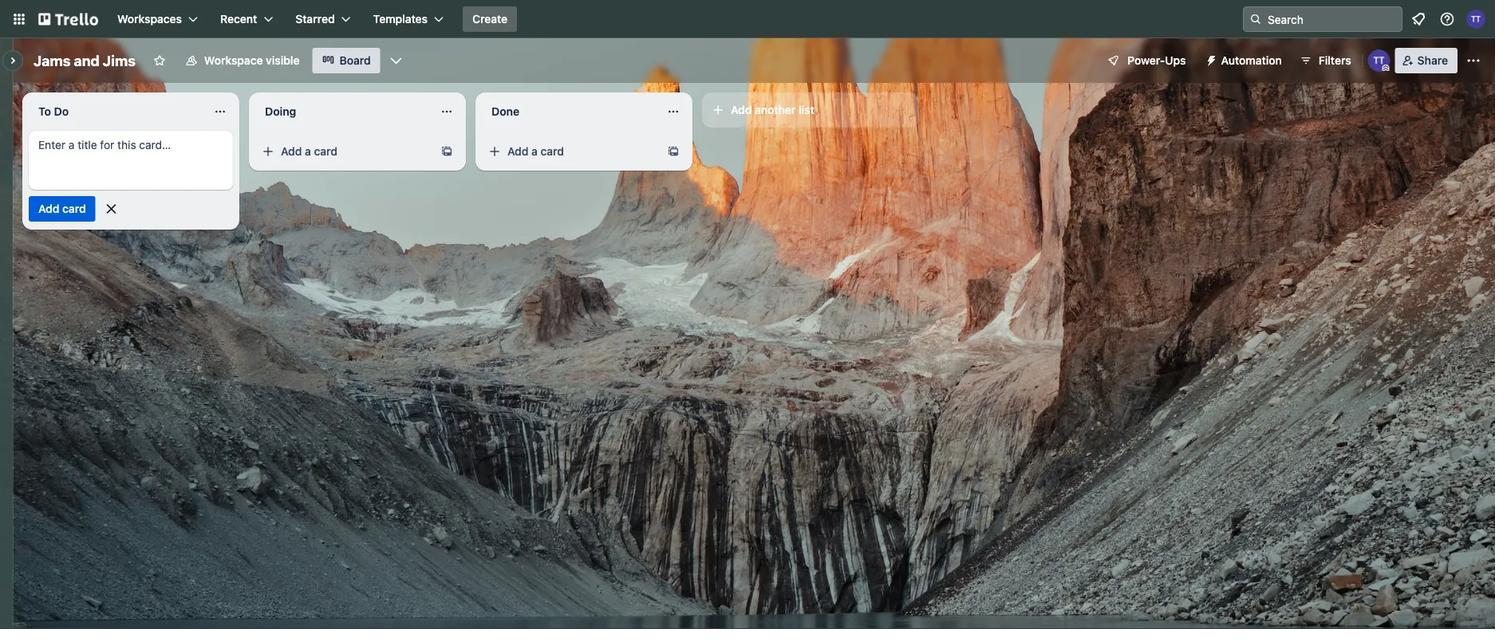 Task type: describe. For each thing, give the bounding box(es) containing it.
add a card for doing
[[281, 145, 338, 158]]

recent button
[[211, 6, 283, 32]]

Done text field
[[482, 99, 658, 125]]

jams
[[34, 52, 71, 69]]

add for add a card button for done
[[508, 145, 529, 158]]

add for add a card button associated with doing
[[281, 145, 302, 158]]

board
[[340, 54, 371, 67]]

1 vertical spatial terry turtle (terryturtle) image
[[1369, 49, 1391, 72]]

Enter a title for this card… text field
[[29, 131, 233, 190]]

workspaces button
[[108, 6, 208, 32]]

to do
[[38, 105, 69, 118]]

0 notifications image
[[1410, 10, 1429, 29]]

add another list
[[731, 103, 815, 117]]

add another list button
[[702, 93, 920, 128]]

jams and jims
[[34, 52, 136, 69]]

add card
[[38, 202, 86, 216]]

starred button
[[286, 6, 361, 32]]

add a card for done
[[508, 145, 564, 158]]

open information menu image
[[1440, 11, 1456, 27]]

switch to… image
[[11, 11, 27, 27]]

visible
[[266, 54, 300, 67]]

power-
[[1128, 54, 1166, 67]]

search image
[[1250, 13, 1263, 26]]

add a card button for done
[[482, 139, 661, 164]]

power-ups
[[1128, 54, 1187, 67]]

and
[[74, 52, 100, 69]]

share
[[1418, 54, 1449, 67]]

terry turtle (terryturtle) image inside primary element
[[1467, 10, 1486, 29]]

sm image
[[1199, 48, 1222, 70]]

show menu image
[[1466, 53, 1482, 69]]

Doing text field
[[255, 99, 431, 125]]

a for done
[[532, 145, 538, 158]]

templates button
[[364, 6, 453, 32]]

list
[[799, 103, 815, 117]]

to
[[38, 105, 51, 118]]



Task type: locate. For each thing, give the bounding box(es) containing it.
terry turtle (terryturtle) image
[[1467, 10, 1486, 29], [1369, 49, 1391, 72]]

0 horizontal spatial a
[[305, 145, 311, 158]]

do
[[54, 105, 69, 118]]

automation
[[1222, 54, 1283, 67]]

card left cancel "image"
[[62, 202, 86, 216]]

add a card button for doing
[[255, 139, 434, 164]]

customize views image
[[389, 53, 404, 69]]

add
[[731, 103, 752, 117], [281, 145, 302, 158], [508, 145, 529, 158], [38, 202, 59, 216]]

workspaces
[[117, 12, 182, 26]]

templates
[[373, 12, 428, 26]]

add a card button
[[255, 139, 434, 164], [482, 139, 661, 164]]

1 add a card from the left
[[281, 145, 338, 158]]

filters button
[[1295, 48, 1357, 73]]

done
[[492, 105, 520, 118]]

create button
[[463, 6, 517, 32]]

1 horizontal spatial add a card
[[508, 145, 564, 158]]

create
[[473, 12, 508, 26]]

share button
[[1396, 48, 1458, 73]]

card down doing text box
[[314, 145, 338, 158]]

workspace
[[204, 54, 263, 67]]

0 horizontal spatial add a card button
[[255, 139, 434, 164]]

terry turtle (terryturtle) image right open information menu 'icon'
[[1467, 10, 1486, 29]]

add down the doing
[[281, 145, 302, 158]]

0 horizontal spatial card
[[62, 202, 86, 216]]

2 add a card button from the left
[[482, 139, 661, 164]]

1 horizontal spatial create from template… image
[[667, 145, 680, 158]]

1 horizontal spatial card
[[314, 145, 338, 158]]

2 a from the left
[[532, 145, 538, 158]]

add card button
[[29, 196, 95, 222]]

add left cancel "image"
[[38, 202, 59, 216]]

2 add a card from the left
[[508, 145, 564, 158]]

a
[[305, 145, 311, 158], [532, 145, 538, 158]]

2 create from template… image from the left
[[667, 145, 680, 158]]

create from template… image for done
[[667, 145, 680, 158]]

a down done text field on the left of the page
[[532, 145, 538, 158]]

a down doing text box
[[305, 145, 311, 158]]

card inside button
[[62, 202, 86, 216]]

card for done
[[541, 145, 564, 158]]

1 create from template… image from the left
[[441, 145, 453, 158]]

card for doing
[[314, 145, 338, 158]]

cancel image
[[103, 201, 119, 217]]

create from template… image
[[441, 145, 453, 158], [667, 145, 680, 158]]

0 horizontal spatial create from template… image
[[441, 145, 453, 158]]

Search field
[[1263, 7, 1402, 31]]

2 horizontal spatial card
[[541, 145, 564, 158]]

1 horizontal spatial terry turtle (terryturtle) image
[[1467, 10, 1486, 29]]

ups
[[1166, 54, 1187, 67]]

automation button
[[1199, 48, 1292, 73]]

board link
[[313, 48, 381, 73]]

0 horizontal spatial terry turtle (terryturtle) image
[[1369, 49, 1391, 72]]

0 vertical spatial terry turtle (terryturtle) image
[[1467, 10, 1486, 29]]

1 a from the left
[[305, 145, 311, 158]]

workspace visible button
[[176, 48, 309, 73]]

To Do text field
[[29, 99, 204, 125]]

add left another
[[731, 103, 752, 117]]

primary element
[[0, 0, 1496, 38]]

card down done text field on the left of the page
[[541, 145, 564, 158]]

card
[[314, 145, 338, 158], [541, 145, 564, 158], [62, 202, 86, 216]]

filters
[[1319, 54, 1352, 67]]

create from template… image for doing
[[441, 145, 453, 158]]

add for add another list button in the top of the page
[[731, 103, 752, 117]]

back to home image
[[38, 6, 98, 32]]

Board name text field
[[26, 48, 144, 73]]

starred
[[296, 12, 335, 26]]

workspace visible
[[204, 54, 300, 67]]

a for doing
[[305, 145, 311, 158]]

recent
[[220, 12, 257, 26]]

1 horizontal spatial add a card button
[[482, 139, 661, 164]]

1 horizontal spatial a
[[532, 145, 538, 158]]

add a card down the "done"
[[508, 145, 564, 158]]

add a card down the doing
[[281, 145, 338, 158]]

terry turtle (terryturtle) image right filters
[[1369, 49, 1391, 72]]

add a card button down done text field on the left of the page
[[482, 139, 661, 164]]

add a card
[[281, 145, 338, 158], [508, 145, 564, 158]]

power-ups button
[[1096, 48, 1196, 73]]

0 horizontal spatial add a card
[[281, 145, 338, 158]]

jims
[[103, 52, 136, 69]]

doing
[[265, 105, 296, 118]]

add a card button down doing text box
[[255, 139, 434, 164]]

1 add a card button from the left
[[255, 139, 434, 164]]

star or unstar board image
[[153, 54, 166, 67]]

another
[[755, 103, 796, 117]]

this member is an admin of this board. image
[[1383, 65, 1390, 72]]

add down the "done"
[[508, 145, 529, 158]]



Task type: vqa. For each thing, say whether or not it's contained in the screenshot.
Recent Popup Button on the top left of the page
yes



